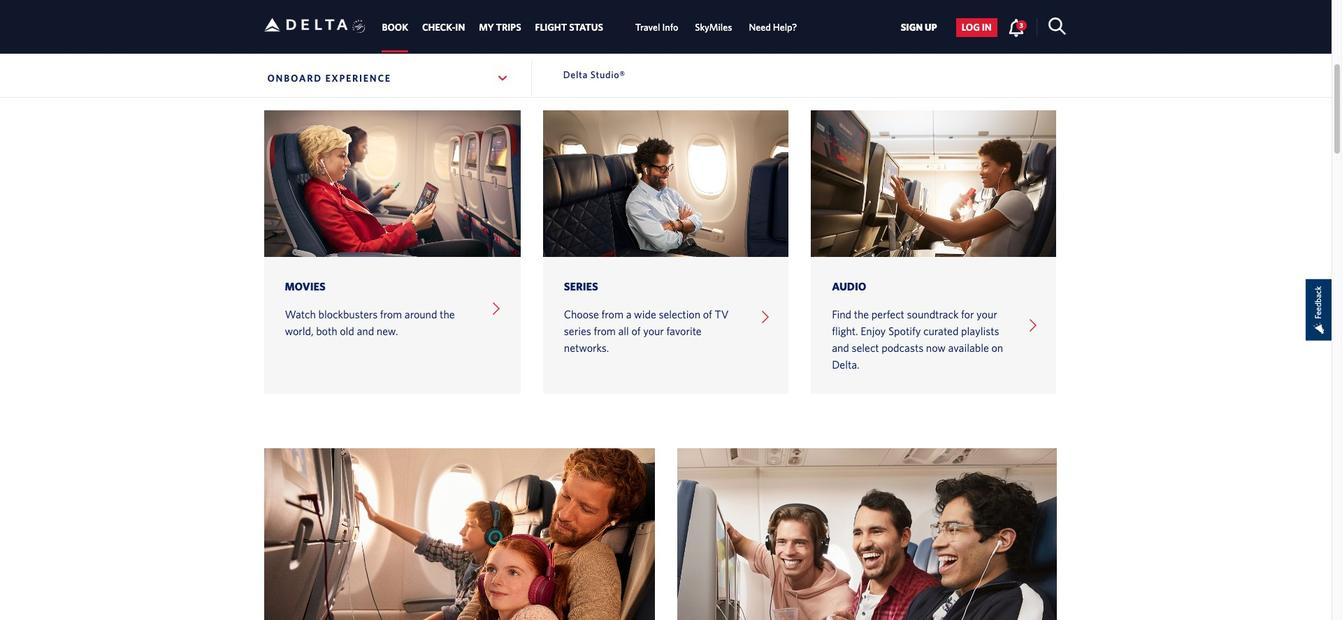Task type: locate. For each thing, give the bounding box(es) containing it.
hollywood
[[979, 54, 1054, 74]]

of right selection
[[703, 309, 712, 321]]

your
[[323, 78, 354, 97], [977, 309, 998, 321], [643, 325, 664, 338]]

favorite inside the choose from a wide selection of tv series from all of your favorite networks.
[[667, 325, 702, 338]]

status
[[569, 22, 603, 33]]

and down entertainment at top left
[[545, 78, 571, 97]]

favorite down selection
[[667, 325, 702, 338]]

1 vertical spatial your
[[977, 309, 998, 321]]

and down the flight.
[[832, 342, 849, 355]]

playlists down free
[[485, 78, 541, 97]]

new.
[[377, 325, 398, 338]]

help?
[[773, 22, 797, 33]]

delta left studio®
[[563, 69, 588, 80]]

tab list
[[375, 0, 806, 53]]

in
[[982, 22, 992, 33]]

the
[[911, 54, 933, 74], [440, 309, 455, 321], [854, 309, 869, 321]]

2 horizontal spatial of
[[703, 309, 712, 321]]

0 horizontal spatial favorite
[[357, 78, 409, 97]]

travel
[[635, 22, 660, 33]]

podcasts,
[[575, 78, 641, 97]]

the right around
[[440, 309, 455, 321]]

and
[[545, 78, 571, 97], [357, 325, 374, 338], [832, 342, 849, 355]]

sign
[[901, 22, 923, 33]]

our
[[674, 54, 697, 74]]

2 horizontal spatial and
[[832, 342, 849, 355]]

delta inside delta studio enjoy 1,000+ hours of free entertainment with our complimentary earbuds. from the latest hollywood films, to your favorite tv series, playlists and podcasts, has you covered.
[[264, 54, 301, 74]]

1 horizontal spatial favorite
[[667, 325, 702, 338]]

of inside delta studio enjoy 1,000+ hours of free entertainment with our complimentary earbuds. from the latest hollywood films, to your favorite tv series, playlists and podcasts, has you covered.
[[490, 54, 504, 74]]

favorite inside delta studio enjoy 1,000+ hours of free entertainment with our complimentary earbuds. from the latest hollywood films, to your favorite tv series, playlists and podcasts, has you covered.
[[357, 78, 409, 97]]

log in
[[962, 22, 992, 33]]

tv right selection
[[715, 309, 729, 321]]

1 vertical spatial of
[[703, 309, 712, 321]]

0 horizontal spatial delta
[[264, 54, 301, 74]]

available
[[948, 342, 989, 355]]

on
[[992, 342, 1003, 355]]

1 horizontal spatial playlists
[[961, 325, 999, 338]]

favorite
[[357, 78, 409, 97], [667, 325, 702, 338]]

need
[[749, 22, 771, 33]]

has
[[644, 78, 669, 97]]

enjoy up select
[[861, 325, 886, 338]]

book
[[382, 22, 408, 33]]

and inside watch blockbusters from around the world, both old and new.
[[357, 325, 374, 338]]

1 vertical spatial favorite
[[667, 325, 702, 338]]

0 horizontal spatial tv
[[413, 78, 434, 97]]

2 vertical spatial and
[[832, 342, 849, 355]]

log in button
[[956, 18, 997, 37]]

from up new.
[[380, 309, 402, 321]]

blockbusters
[[318, 309, 378, 321]]

of
[[490, 54, 504, 74], [703, 309, 712, 321], [632, 325, 641, 338]]

2 horizontal spatial your
[[977, 309, 998, 321]]

favorite down 1,000+
[[357, 78, 409, 97]]

find
[[832, 309, 852, 321]]

1 vertical spatial enjoy
[[861, 325, 886, 338]]

curated
[[924, 325, 959, 338]]

0 horizontal spatial your
[[323, 78, 354, 97]]

enjoy down skyteam image
[[353, 54, 390, 74]]

hours
[[448, 54, 487, 74]]

your down studio
[[323, 78, 354, 97]]

onboard experience button
[[264, 61, 513, 96]]

choose from a wide selection of tv series from all of your favorite networks.
[[564, 309, 729, 355]]

and right old
[[357, 325, 374, 338]]

onboard
[[267, 73, 322, 84]]

0 vertical spatial playlists
[[485, 78, 541, 97]]

and inside delta studio enjoy 1,000+ hours of free entertainment with our complimentary earbuds. from the latest hollywood films, to your favorite tv series, playlists and podcasts, has you covered.
[[545, 78, 571, 97]]

of left free
[[490, 54, 504, 74]]

to
[[305, 78, 319, 97]]

delta air lines image
[[264, 3, 348, 47]]

1 horizontal spatial delta
[[563, 69, 588, 80]]

0 horizontal spatial playlists
[[485, 78, 541, 97]]

1 vertical spatial and
[[357, 325, 374, 338]]

from left the a
[[602, 309, 624, 321]]

flight.
[[832, 325, 858, 338]]

tv
[[413, 78, 434, 97], [715, 309, 729, 321]]

tv down 1,000+
[[413, 78, 434, 97]]

earbuds.
[[809, 54, 868, 74]]

the inside the find the perfect soundtrack for your flight. enjoy spotify curated playlists and select podcasts now available on delta.
[[854, 309, 869, 321]]

0 vertical spatial of
[[490, 54, 504, 74]]

the right find on the right of the page
[[854, 309, 869, 321]]

0 vertical spatial and
[[545, 78, 571, 97]]

0 horizontal spatial enjoy
[[353, 54, 390, 74]]

1 horizontal spatial the
[[854, 309, 869, 321]]

1 horizontal spatial and
[[545, 78, 571, 97]]

0 horizontal spatial of
[[490, 54, 504, 74]]

series,
[[438, 78, 481, 97]]

and inside the find the perfect soundtrack for your flight. enjoy spotify curated playlists and select podcasts now available on delta.
[[832, 342, 849, 355]]

1 vertical spatial playlists
[[961, 325, 999, 338]]

delta
[[264, 54, 301, 74], [563, 69, 588, 80]]

of right "all"
[[632, 325, 641, 338]]

1 vertical spatial tv
[[715, 309, 729, 321]]

tv inside the choose from a wide selection of tv series from all of your favorite networks.
[[715, 309, 729, 321]]

book link
[[382, 15, 408, 40]]

0 vertical spatial your
[[323, 78, 354, 97]]

1 horizontal spatial tv
[[715, 309, 729, 321]]

around
[[405, 309, 437, 321]]

2 horizontal spatial the
[[911, 54, 933, 74]]

the right from
[[911, 54, 933, 74]]

0 vertical spatial tv
[[413, 78, 434, 97]]

for
[[961, 309, 974, 321]]

trips
[[496, 22, 521, 33]]

delta for delta studio enjoy 1,000+ hours of free entertainment with our complimentary earbuds. from the latest hollywood films, to your favorite tv series, playlists and podcasts, has you covered.
[[264, 54, 301, 74]]

a
[[626, 309, 632, 321]]

delta up "films,"
[[264, 54, 301, 74]]

2 vertical spatial your
[[643, 325, 664, 338]]

soundtrack
[[907, 309, 959, 321]]

the inside delta studio enjoy 1,000+ hours of free entertainment with our complimentary earbuds. from the latest hollywood films, to your favorite tv series, playlists and podcasts, has you covered.
[[911, 54, 933, 74]]

0 horizontal spatial the
[[440, 309, 455, 321]]

1 horizontal spatial of
[[632, 325, 641, 338]]

enjoy inside delta studio enjoy 1,000+ hours of free entertainment with our complimentary earbuds. from the latest hollywood films, to your favorite tv series, playlists and podcasts, has you covered.
[[353, 54, 390, 74]]

skymiles link
[[695, 15, 732, 40]]

your down wide
[[643, 325, 664, 338]]

flight status
[[535, 22, 603, 33]]

now
[[926, 342, 946, 355]]

your inside delta studio enjoy 1,000+ hours of free entertainment with our complimentary earbuds. from the latest hollywood films, to your favorite tv series, playlists and podcasts, has you covered.
[[323, 78, 354, 97]]

0 vertical spatial enjoy
[[353, 54, 390, 74]]

delta studio®
[[563, 69, 626, 80]]

wide
[[634, 309, 656, 321]]

enjoy
[[353, 54, 390, 74], [861, 325, 886, 338]]

perfect
[[872, 309, 905, 321]]

up
[[925, 22, 937, 33]]

your inside the choose from a wide selection of tv series from all of your favorite networks.
[[643, 325, 664, 338]]

1 horizontal spatial enjoy
[[861, 325, 886, 338]]

tab list containing book
[[375, 0, 806, 53]]

0 vertical spatial favorite
[[357, 78, 409, 97]]

flight
[[535, 22, 567, 33]]

watch
[[285, 309, 316, 321]]

1 horizontal spatial your
[[643, 325, 664, 338]]

0 horizontal spatial and
[[357, 325, 374, 338]]

playlists up available
[[961, 325, 999, 338]]

from
[[380, 309, 402, 321], [602, 309, 624, 321], [594, 325, 616, 338]]

your right 'for'
[[977, 309, 998, 321]]



Task type: vqa. For each thing, say whether or not it's contained in the screenshot.
text field
no



Task type: describe. For each thing, give the bounding box(es) containing it.
both
[[316, 325, 337, 338]]

onboard experience
[[267, 73, 391, 84]]

of for selection
[[703, 309, 712, 321]]

series
[[564, 281, 598, 293]]

podcasts
[[882, 342, 924, 355]]

info
[[662, 22, 678, 33]]

the inside watch blockbusters from around the world, both old and new.
[[440, 309, 455, 321]]

check-
[[422, 22, 455, 33]]

from inside watch blockbusters from around the world, both old and new.
[[380, 309, 402, 321]]

find the perfect soundtrack for your flight. enjoy spotify curated playlists and select podcasts now available on delta.
[[832, 309, 1003, 372]]

studio
[[305, 54, 349, 74]]

entertainment
[[538, 54, 636, 74]]

complimentary
[[701, 54, 805, 74]]

sign up
[[901, 22, 937, 33]]

need help?
[[749, 22, 797, 33]]

sign up link
[[895, 18, 943, 37]]

of for hours
[[490, 54, 504, 74]]

watch blockbusters from around the world, both old and new.
[[285, 309, 455, 338]]

movies
[[285, 281, 326, 293]]

tv inside delta studio enjoy 1,000+ hours of free entertainment with our complimentary earbuds. from the latest hollywood films, to your favorite tv series, playlists and podcasts, has you covered.
[[413, 78, 434, 97]]

choose
[[564, 309, 599, 321]]

travel info link
[[635, 15, 678, 40]]

old
[[340, 325, 354, 338]]

select
[[852, 342, 879, 355]]

playlists inside delta studio enjoy 1,000+ hours of free entertainment with our complimentary earbuds. from the latest hollywood films, to your favorite tv series, playlists and podcasts, has you covered.
[[485, 78, 541, 97]]

my
[[479, 22, 494, 33]]

need help? link
[[749, 15, 797, 40]]

world,
[[285, 325, 314, 338]]

series
[[564, 325, 591, 338]]

your inside the find the perfect soundtrack for your flight. enjoy spotify curated playlists and select podcasts now available on delta.
[[977, 309, 998, 321]]

3
[[1020, 21, 1023, 29]]

enjoy inside the find the perfect soundtrack for your flight. enjoy spotify curated playlists and select podcasts now available on delta.
[[861, 325, 886, 338]]

check-in link
[[422, 15, 465, 40]]

films,
[[264, 78, 301, 97]]

playlists inside the find the perfect soundtrack for your flight. enjoy spotify curated playlists and select podcasts now available on delta.
[[961, 325, 999, 338]]

networks.
[[564, 342, 609, 355]]

experience
[[325, 73, 391, 84]]

spotify
[[889, 325, 921, 338]]

my trips link
[[479, 15, 521, 40]]

flight status link
[[535, 15, 603, 40]]

my trips
[[479, 22, 521, 33]]

delta.
[[832, 359, 860, 372]]

with
[[640, 54, 670, 74]]

delta studio enjoy 1,000+ hours of free entertainment with our complimentary earbuds. from the latest hollywood films, to your favorite tv series, playlists and podcasts, has you covered.
[[264, 54, 1054, 97]]

2 vertical spatial of
[[632, 325, 641, 338]]

you
[[672, 78, 698, 97]]

from
[[872, 54, 907, 74]]

covered.
[[701, 78, 759, 97]]

audio
[[832, 281, 866, 293]]

travel info
[[635, 22, 678, 33]]

delta for delta studio®
[[563, 69, 588, 80]]

3 link
[[1008, 18, 1027, 36]]

all
[[618, 325, 629, 338]]

free
[[508, 54, 534, 74]]

from left "all"
[[594, 325, 616, 338]]

studio®
[[591, 69, 626, 80]]

latest
[[937, 54, 975, 74]]

skymiles
[[695, 22, 732, 33]]

selection
[[659, 309, 701, 321]]

check-in
[[422, 22, 465, 33]]

in
[[455, 22, 465, 33]]

skyteam image
[[352, 5, 366, 48]]

log
[[962, 22, 980, 33]]

1,000+
[[394, 54, 444, 74]]



